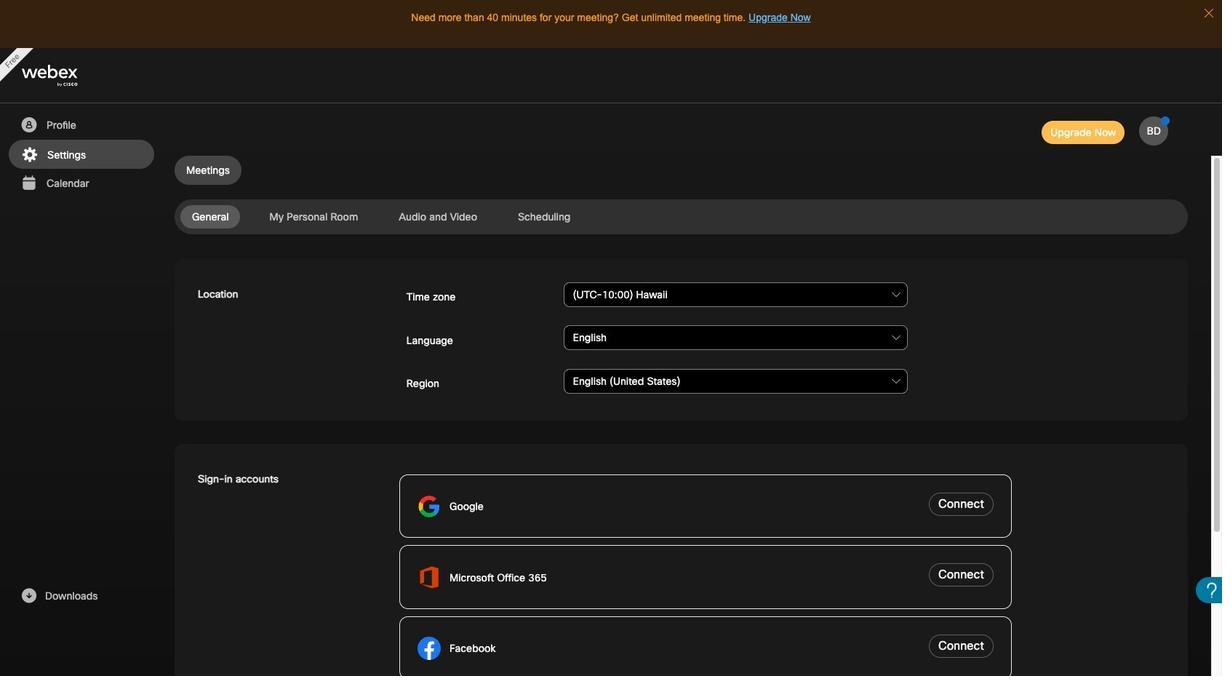 Task type: vqa. For each thing, say whether or not it's contained in the screenshot.
mds cancel_bold icon to the right
no



Task type: locate. For each thing, give the bounding box(es) containing it.
mds people circle_filled image
[[20, 116, 38, 134]]

tab list
[[175, 156, 1189, 185], [175, 205, 1189, 229]]

None text field
[[564, 282, 909, 307], [564, 326, 909, 350], [564, 369, 909, 394], [564, 282, 909, 307], [564, 326, 909, 350], [564, 369, 909, 394]]

banner
[[0, 48, 1223, 103]]

0 vertical spatial tab list
[[175, 156, 1189, 185]]

1 vertical spatial tab list
[[175, 205, 1189, 229]]

cisco webex image
[[22, 65, 109, 87]]

mds content download_filled image
[[20, 587, 38, 605]]

1 tab list from the top
[[175, 156, 1189, 185]]



Task type: describe. For each thing, give the bounding box(es) containing it.
mds meetings_filled image
[[20, 175, 38, 192]]

2 tab list from the top
[[175, 205, 1189, 229]]

mds settings_filled image
[[20, 146, 39, 164]]



